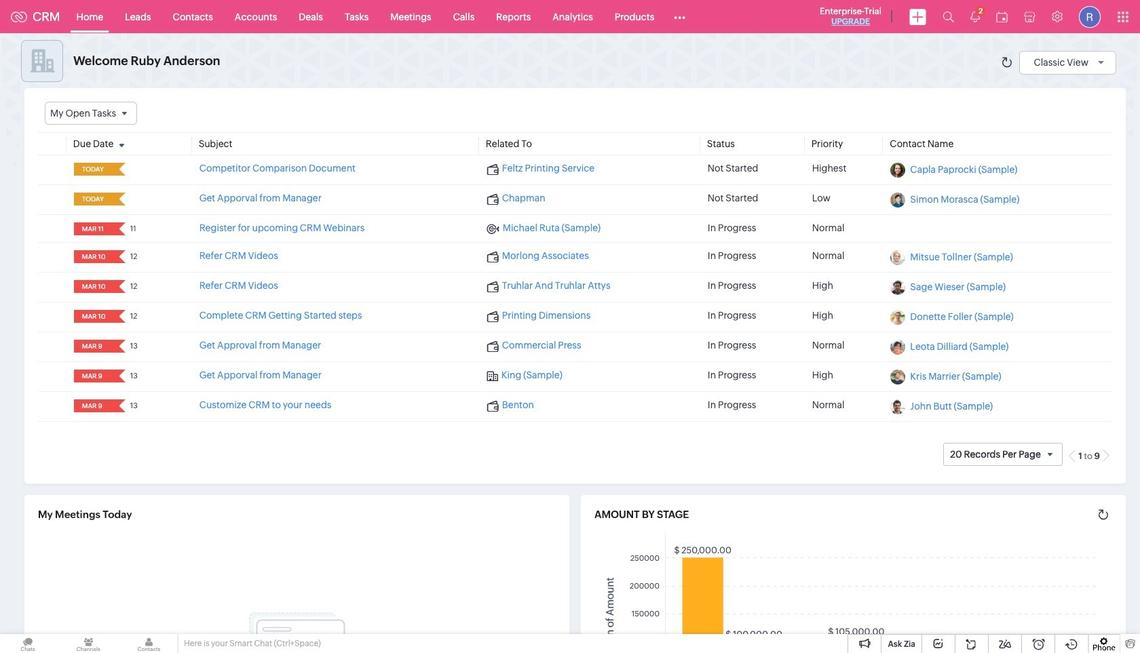 Task type: vqa. For each thing, say whether or not it's contained in the screenshot.
FIELD
yes



Task type: locate. For each thing, give the bounding box(es) containing it.
None field
[[45, 102, 137, 125], [78, 163, 110, 176], [78, 193, 110, 206], [78, 223, 110, 236], [78, 251, 110, 264], [78, 281, 110, 293], [78, 310, 110, 323], [78, 340, 110, 353], [78, 370, 110, 383], [78, 400, 110, 413], [45, 102, 137, 125], [78, 163, 110, 176], [78, 193, 110, 206], [78, 223, 110, 236], [78, 251, 110, 264], [78, 281, 110, 293], [78, 310, 110, 323], [78, 340, 110, 353], [78, 370, 110, 383], [78, 400, 110, 413]]

0 vertical spatial late by  days image
[[113, 165, 130, 173]]

search image
[[943, 11, 955, 22]]

calendar image
[[997, 11, 1008, 22]]

contacts image
[[121, 635, 177, 654]]

Other Modules field
[[666, 6, 695, 27]]

profile image
[[1080, 6, 1101, 27]]

search element
[[935, 0, 963, 33]]

profile element
[[1071, 0, 1109, 33]]

create menu image
[[910, 8, 927, 25]]

late by  days image
[[113, 165, 130, 173], [113, 195, 130, 203]]

1 vertical spatial late by  days image
[[113, 195, 130, 203]]

chats image
[[0, 635, 56, 654]]



Task type: describe. For each thing, give the bounding box(es) containing it.
signals element
[[963, 0, 989, 33]]

logo image
[[11, 11, 27, 22]]

2 late by  days image from the top
[[113, 195, 130, 203]]

create menu element
[[902, 0, 935, 33]]

channels image
[[61, 635, 116, 654]]

1 late by  days image from the top
[[113, 165, 130, 173]]



